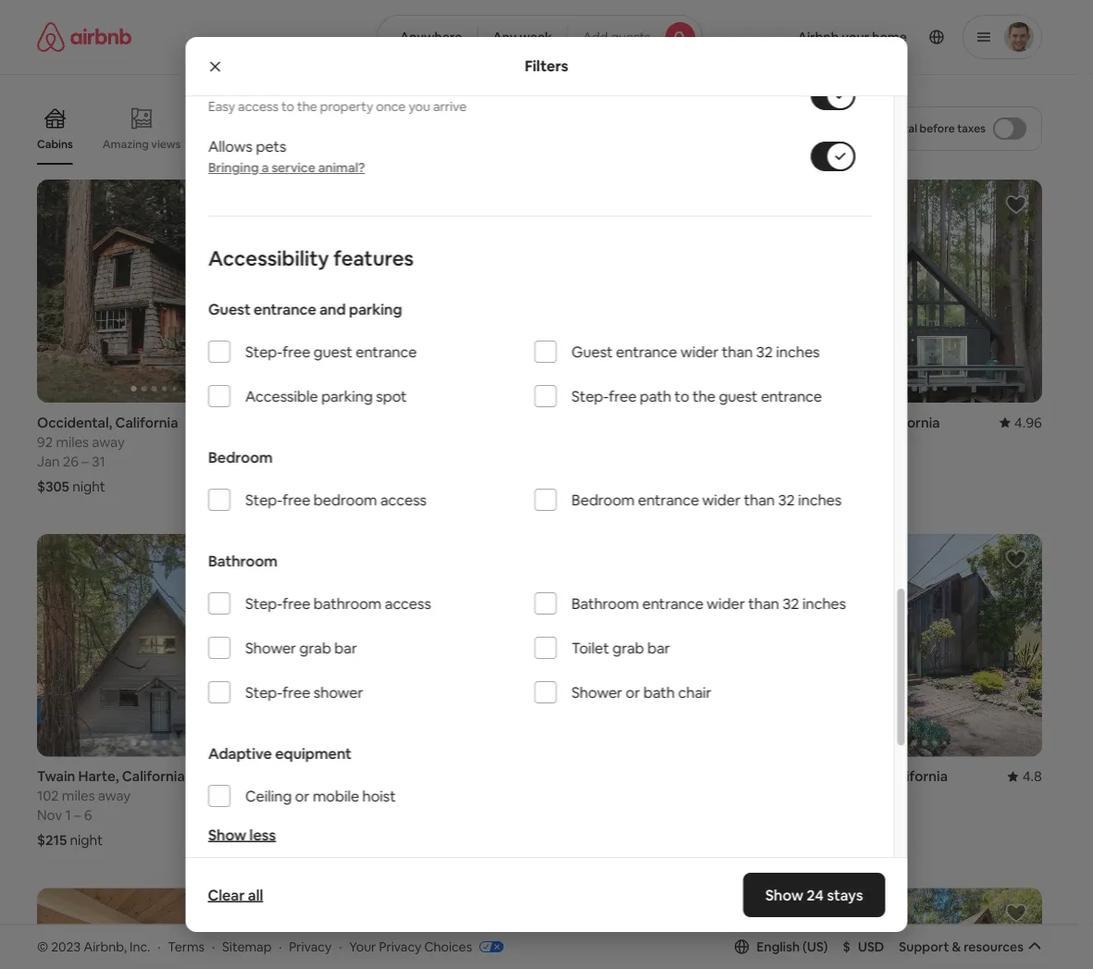 Task type: locate. For each thing, give the bounding box(es) containing it.
– inside the 106 miles away nov 10 – 15
[[339, 807, 346, 825]]

step-free bathroom access
[[245, 594, 431, 613]]

free for guest
[[282, 342, 310, 361]]

access right easy
[[238, 98, 278, 115]]

– left 31
[[82, 452, 89, 470]]

1 vertical spatial access
[[380, 490, 426, 509]]

toilet
[[571, 639, 609, 658]]

show inside show map button
[[497, 857, 530, 874]]

2 vertical spatial inches
[[802, 594, 846, 613]]

than for bathroom entrance wider than 32 inches
[[748, 594, 779, 613]]

vineyards
[[292, 137, 344, 151]]

entrance up toilet grab bar
[[642, 594, 703, 613]]

none search field containing anywhere
[[377, 15, 703, 59]]

privacy right your
[[379, 938, 422, 955]]

wider for guest
[[680, 342, 718, 361]]

english (us) button
[[735, 939, 828, 955]]

away down cruz,
[[862, 787, 895, 805]]

away down harte,
[[98, 787, 131, 805]]

1 vertical spatial or
[[295, 787, 309, 806]]

bedroom for bedroom
[[208, 448, 272, 467]]

easy
[[208, 98, 235, 115]]

show map
[[497, 857, 560, 874]]

$305
[[37, 477, 69, 495]]

show
[[208, 826, 246, 845], [497, 857, 530, 874], [766, 886, 804, 905]]

to right path
[[674, 387, 689, 406]]

0 horizontal spatial bathroom
[[208, 552, 277, 571]]

1 horizontal spatial nov
[[294, 807, 319, 825]]

away up 31
[[92, 433, 125, 451]]

guest down 'guest entrance wider than 32 inches'
[[719, 387, 757, 406]]

than for guest entrance wider than 32 inches
[[722, 342, 753, 361]]

show inside show 24 stays link
[[766, 886, 804, 905]]

0 vertical spatial to
[[281, 98, 294, 115]]

cazadero, california 101 miles away
[[808, 413, 940, 451]]

27
[[808, 787, 823, 805]]

0 vertical spatial or
[[625, 683, 640, 702]]

nov left 1
[[37, 807, 62, 825]]

bar for shower grab bar
[[334, 639, 357, 658]]

bathroom for bathroom entrance wider than 32 inches
[[571, 594, 639, 613]]

sitemap link
[[222, 938, 272, 955]]

free up shower grab bar
[[282, 594, 310, 613]]

$184
[[551, 477, 582, 495]]

step- for step-free guest entrance
[[245, 342, 282, 361]]

1 horizontal spatial bedroom
[[571, 490, 634, 509]]

show left 24
[[766, 886, 804, 905]]

step-
[[245, 342, 282, 361], [571, 387, 608, 406], [245, 490, 282, 509], [245, 594, 282, 613], [245, 683, 282, 702]]

©
[[37, 938, 48, 955]]

step-free shower
[[245, 683, 363, 702]]

$184 night
[[551, 477, 618, 495]]

your
[[349, 938, 376, 955]]

– right 1
[[74, 807, 81, 825]]

1 horizontal spatial guest
[[719, 387, 757, 406]]

free left path
[[608, 387, 636, 406]]

nov inside twain harte, california 102 miles away nov 1 – 6 $215 night
[[37, 807, 62, 825]]

california right cruz,
[[885, 768, 948, 786]]

jan
[[37, 452, 60, 470]]

step- for step-free bathroom access
[[245, 594, 282, 613]]

shower for shower or bath chair
[[571, 683, 622, 702]]

away inside santa cruz, california 27 miles away
[[862, 787, 895, 805]]

nov down 106
[[294, 807, 319, 825]]

access right 'bathroom'
[[384, 594, 431, 613]]

$215
[[37, 832, 67, 850]]

wider
[[680, 342, 718, 361], [702, 490, 740, 509], [706, 594, 745, 613]]

spot
[[376, 387, 407, 406]]

0 horizontal spatial to
[[281, 98, 294, 115]]

miles down santa
[[826, 787, 859, 805]]

show less button
[[208, 826, 276, 845]]

32
[[756, 342, 773, 361], [778, 490, 795, 509], [782, 594, 799, 613]]

show left less
[[208, 826, 246, 845]]

access right bedroom at the left bottom of the page
[[380, 490, 426, 509]]

step- up accessible
[[245, 342, 282, 361]]

0 vertical spatial guest
[[313, 342, 352, 361]]

california inside twain harte, california 102 miles away nov 1 – 6 $215 night
[[122, 768, 185, 786]]

santa
[[808, 768, 845, 786]]

filters
[[525, 56, 569, 75]]

2 grab from the left
[[612, 639, 644, 658]]

than
[[722, 342, 753, 361], [744, 490, 775, 509], [748, 594, 779, 613]]

1 vertical spatial inches
[[798, 490, 841, 509]]

0 horizontal spatial bedroom
[[208, 448, 272, 467]]

inches
[[776, 342, 820, 361], [798, 490, 841, 509], [802, 594, 846, 613]]

less
[[249, 826, 276, 845]]

0 vertical spatial shower
[[245, 639, 296, 658]]

twain harte, california 102 miles away nov 1 – 6 $215 night
[[37, 768, 185, 850]]

bar up bath on the right bottom of the page
[[647, 639, 670, 658]]

amazing
[[103, 137, 149, 151]]

0 vertical spatial 32
[[756, 342, 773, 361]]

bathroom for bathroom
[[208, 552, 277, 571]]

1 horizontal spatial bathroom
[[571, 594, 639, 613]]

the up vineyards
[[297, 98, 317, 115]]

california inside santa cruz, california 27 miles away
[[885, 768, 948, 786]]

2 nov from the left
[[294, 807, 319, 825]]

to up pets
[[281, 98, 294, 115]]

2 horizontal spatial show
[[766, 886, 804, 905]]

0 horizontal spatial show
[[208, 826, 246, 845]]

0 vertical spatial than
[[722, 342, 753, 361]]

wider for bedroom
[[702, 490, 740, 509]]

0 vertical spatial the
[[297, 98, 317, 115]]

entrance for guest entrance and parking
[[253, 300, 316, 319]]

california
[[115, 413, 178, 431], [877, 413, 940, 431], [122, 768, 185, 786], [885, 768, 948, 786]]

guest for guest entrance wider than 32 inches
[[571, 342, 613, 361]]

add to wishlist: guerneville, california image
[[1005, 902, 1028, 925]]

step- down add to wishlist: twain harte, california icon
[[245, 594, 282, 613]]

shower
[[313, 683, 363, 702]]

2 bar from the left
[[647, 639, 670, 658]]

entrance left and
[[253, 300, 316, 319]]

or left mobile on the left bottom of page
[[295, 787, 309, 806]]

santa cruz, california 27 miles away
[[808, 768, 948, 805]]

1 vertical spatial bathroom
[[571, 594, 639, 613]]

add to wishlist: santa cruz, california image
[[1005, 548, 1028, 570]]

week
[[520, 29, 552, 45]]

cazadero,
[[808, 413, 874, 431]]

entrance up path
[[616, 342, 677, 361]]

california right cazadero,
[[877, 413, 940, 431]]

1 horizontal spatial shower
[[571, 683, 622, 702]]

occidental,
[[37, 413, 112, 431]]

arrive
[[433, 98, 466, 115]]

step- down shower grab bar
[[245, 683, 282, 702]]

free left shower
[[282, 683, 310, 702]]

0 vertical spatial inches
[[776, 342, 820, 361]]

0 horizontal spatial nov
[[37, 807, 62, 825]]

bedroom for bedroom entrance wider than 32 inches
[[571, 490, 634, 509]]

1 horizontal spatial or
[[625, 683, 640, 702]]

miles up 26 on the top left of the page
[[56, 433, 89, 451]]

$210
[[294, 477, 325, 495]]

guests
[[611, 29, 651, 45]]

1 vertical spatial wider
[[702, 490, 740, 509]]

step- left $210
[[245, 490, 282, 509]]

· right the inc.
[[158, 938, 161, 955]]

away inside twain harte, california 102 miles away nov 1 – 6 $215 night
[[98, 787, 131, 805]]

0 horizontal spatial or
[[295, 787, 309, 806]]

–
[[82, 452, 89, 470], [74, 807, 81, 825], [339, 807, 346, 825]]

the down 'guest entrance wider than 32 inches'
[[692, 387, 715, 406]]

0 vertical spatial bathroom
[[208, 552, 277, 571]]

night down 31
[[72, 477, 105, 495]]

free
[[282, 342, 310, 361], [608, 387, 636, 406], [282, 490, 310, 509], [282, 594, 310, 613], [282, 683, 310, 702]]

bringing
[[208, 159, 258, 176]]

inches for guest entrance wider than 32 inches
[[776, 342, 820, 361]]

32 for bathroom entrance wider than 32 inches
[[782, 594, 799, 613]]

– inside occidental, california 92 miles away jan 26 – 31 $305 night
[[82, 452, 89, 470]]

1
[[65, 807, 71, 825]]

shower up the step-free shower
[[245, 639, 296, 658]]

None search field
[[377, 15, 703, 59]]

or left bath on the right bottom of the page
[[625, 683, 640, 702]]

0 horizontal spatial guest
[[208, 300, 250, 319]]

miles up '10'
[[319, 787, 352, 805]]

free for path
[[608, 387, 636, 406]]

miles inside occidental, california 92 miles away jan 26 – 31 $305 night
[[56, 433, 89, 451]]

equipment
[[275, 744, 351, 763]]

1 horizontal spatial grab
[[612, 639, 644, 658]]

1 vertical spatial 32
[[778, 490, 795, 509]]

1 horizontal spatial –
[[82, 452, 89, 470]]

$ usd
[[843, 939, 884, 955]]

california right the occidental,
[[115, 413, 178, 431]]

support & resources
[[899, 939, 1024, 955]]

parking left 'spot'
[[321, 387, 372, 406]]

stays
[[827, 886, 863, 905]]

add to wishlist: twain harte, california image
[[235, 548, 257, 570]]

to
[[281, 98, 294, 115], [674, 387, 689, 406]]

california inside occidental, california 92 miles away jan 26 – 31 $305 night
[[115, 413, 178, 431]]

support
[[899, 939, 949, 955]]

miles up 6
[[62, 787, 95, 805]]

0 vertical spatial guest
[[208, 300, 250, 319]]

1 horizontal spatial bar
[[647, 639, 670, 658]]

english
[[757, 939, 800, 955]]

any week button
[[477, 15, 568, 59]]

anywhere
[[400, 29, 462, 45]]

2 vertical spatial show
[[766, 886, 804, 905]]

2 vertical spatial access
[[384, 594, 431, 613]]

away down cazadero,
[[867, 433, 899, 451]]

0 vertical spatial bedroom
[[208, 448, 272, 467]]

– left 15
[[339, 807, 346, 825]]

access
[[238, 98, 278, 115], [380, 490, 426, 509], [384, 594, 431, 613]]

you
[[408, 98, 430, 115]]

2 vertical spatial than
[[748, 594, 779, 613]]

4.88 out of 5 average rating image
[[229, 768, 272, 786]]

adaptive equipment
[[208, 744, 351, 763]]

0 horizontal spatial privacy
[[289, 938, 332, 955]]

map
[[533, 857, 560, 874]]

shower down "toilet"
[[571, 683, 622, 702]]

away inside cazadero, california 101 miles away
[[867, 433, 899, 451]]

· right terms link
[[212, 938, 215, 955]]

106 miles away nov 10 – 15
[[294, 787, 388, 825]]

2 · from the left
[[212, 938, 215, 955]]

0 horizontal spatial shower
[[245, 639, 296, 658]]

display total before taxes button
[[837, 106, 1042, 151]]

1 vertical spatial than
[[744, 490, 775, 509]]

0 horizontal spatial guest
[[313, 342, 352, 361]]

step-free guest entrance
[[245, 342, 416, 361]]

0 vertical spatial show
[[208, 826, 246, 845]]

terms link
[[168, 938, 205, 955]]

1 privacy from the left
[[289, 938, 332, 955]]

add guests
[[583, 29, 651, 45]]

1 horizontal spatial privacy
[[379, 938, 422, 955]]

$210 night
[[294, 477, 361, 495]]

2 vertical spatial wider
[[706, 594, 745, 613]]

$298
[[808, 477, 840, 495]]

4 · from the left
[[339, 938, 342, 955]]

101
[[808, 433, 827, 451]]

bar down 'bathroom'
[[334, 639, 357, 658]]

miles inside santa cruz, california 27 miles away
[[826, 787, 859, 805]]

nov
[[37, 807, 62, 825], [294, 807, 319, 825]]

privacy left your
[[289, 938, 332, 955]]

grab right "toilet"
[[612, 639, 644, 658]]

guest
[[208, 300, 250, 319], [571, 342, 613, 361]]

free down guest entrance and parking
[[282, 342, 310, 361]]

or for ceiling
[[295, 787, 309, 806]]

california right harte,
[[122, 768, 185, 786]]

grab up the step-free shower
[[299, 639, 331, 658]]

1 vertical spatial shower
[[571, 683, 622, 702]]

0 horizontal spatial –
[[74, 807, 81, 825]]

1 horizontal spatial guest
[[571, 342, 613, 361]]

· left privacy "link" on the left
[[279, 938, 282, 955]]

32 for guest entrance wider than 32 inches
[[756, 342, 773, 361]]

before
[[920, 121, 955, 136]]

a
[[261, 159, 268, 176]]

add
[[583, 29, 608, 45]]

1 vertical spatial show
[[497, 857, 530, 874]]

entrance right $184 night
[[638, 490, 699, 509]]

1 vertical spatial bedroom
[[571, 490, 634, 509]]

step- left path
[[571, 387, 608, 406]]

parking right and
[[349, 300, 402, 319]]

2 horizontal spatial –
[[339, 807, 346, 825]]

nov inside the 106 miles away nov 10 – 15
[[294, 807, 319, 825]]

1 horizontal spatial show
[[497, 857, 530, 874]]

free left bedroom at the left bottom of the page
[[282, 490, 310, 509]]

show for show map
[[497, 857, 530, 874]]

clear
[[208, 886, 245, 905]]

1 horizontal spatial the
[[692, 387, 715, 406]]

total
[[893, 121, 918, 136]]

24
[[807, 886, 824, 905]]

group
[[37, 93, 725, 165], [37, 180, 272, 403], [294, 180, 529, 403], [551, 180, 786, 403], [808, 180, 1042, 403], [37, 534, 272, 757], [294, 534, 529, 757], [551, 534, 786, 757], [808, 534, 1042, 757], [37, 888, 272, 969], [294, 888, 529, 969], [551, 888, 786, 969], [808, 888, 1042, 969]]

show left map
[[497, 857, 530, 874]]

1 nov from the left
[[37, 807, 62, 825]]

english (us)
[[757, 939, 828, 955]]

and
[[319, 300, 345, 319]]

cabins
[[37, 137, 73, 151]]

guest entrance wider than 32 inches
[[571, 342, 820, 361]]

1 vertical spatial parking
[[321, 387, 372, 406]]

0 horizontal spatial bar
[[334, 639, 357, 658]]

1 bar from the left
[[334, 639, 357, 658]]

· left your
[[339, 938, 342, 955]]

0 horizontal spatial grab
[[299, 639, 331, 658]]

or for shower
[[625, 683, 640, 702]]

guest down and
[[313, 342, 352, 361]]

shower for shower grab bar
[[245, 639, 296, 658]]

away up 15
[[355, 787, 388, 805]]

1 vertical spatial to
[[674, 387, 689, 406]]

1 vertical spatial guest
[[571, 342, 613, 361]]

2 vertical spatial 32
[[782, 594, 799, 613]]

1 grab from the left
[[299, 639, 331, 658]]

anywhere button
[[377, 15, 478, 59]]

show for show less
[[208, 826, 246, 845]]

california inside cazadero, california 101 miles away
[[877, 413, 940, 431]]

102
[[37, 787, 59, 805]]

inches for bathroom entrance wider than 32 inches
[[802, 594, 846, 613]]

0 vertical spatial wider
[[680, 342, 718, 361]]

accessibility
[[208, 245, 329, 271]]

night down 6
[[70, 832, 103, 850]]

inches for bedroom entrance wider than 32 inches
[[798, 490, 841, 509]]

miles down cazadero,
[[830, 433, 863, 451]]

night inside twain harte, california 102 miles away nov 1 – 6 $215 night
[[70, 832, 103, 850]]



Task type: describe. For each thing, give the bounding box(es) containing it.
step- for step-free shower
[[245, 683, 282, 702]]

© 2023 airbnb, inc. ·
[[37, 938, 161, 955]]

shower grab bar
[[245, 639, 357, 658]]

1 vertical spatial the
[[692, 387, 715, 406]]

bedroom
[[313, 490, 377, 509]]

free for shower
[[282, 683, 310, 702]]

1 horizontal spatial to
[[674, 387, 689, 406]]

bath
[[643, 683, 675, 702]]

allows
[[208, 137, 252, 156]]

profile element
[[725, 0, 1042, 74]]

away inside occidental, california 92 miles away jan 26 – 31 $305 night
[[92, 433, 125, 451]]

wider for bathroom
[[706, 594, 745, 613]]

filters dialog
[[186, 0, 908, 932]]

10
[[322, 807, 336, 825]]

4.96 out of 5 average rating image
[[1000, 413, 1042, 431]]

2023
[[51, 938, 81, 955]]

display total before taxes
[[852, 121, 986, 136]]

adaptive
[[208, 744, 272, 763]]

your privacy choices link
[[349, 938, 504, 956]]

support & resources button
[[899, 939, 1042, 955]]

resources
[[964, 939, 1024, 955]]

group containing amazing views
[[37, 93, 725, 165]]

0 vertical spatial access
[[238, 98, 278, 115]]

airbnb,
[[84, 938, 127, 955]]

step-free bedroom access
[[245, 490, 426, 509]]

miles inside the 106 miles away nov 10 – 15
[[319, 787, 352, 805]]

step- for step-free bedroom access
[[245, 490, 282, 509]]

guest entrance and parking
[[208, 300, 402, 319]]

1 · from the left
[[158, 938, 161, 955]]

cruz,
[[848, 768, 882, 786]]

all
[[248, 886, 263, 905]]

amazing views
[[103, 137, 181, 151]]

6
[[84, 807, 92, 825]]

terms · sitemap · privacy
[[168, 938, 332, 955]]

entrance for bedroom entrance wider than 32 inches
[[638, 490, 699, 509]]

2 privacy from the left
[[379, 938, 422, 955]]

display
[[852, 121, 890, 136]]

pets
[[255, 137, 286, 156]]

0 vertical spatial parking
[[349, 300, 402, 319]]

4.8 out of 5 average rating image
[[1008, 768, 1042, 786]]

entrance for guest entrance wider than 32 inches
[[616, 342, 677, 361]]

show for show 24 stays
[[766, 886, 804, 905]]

mobile
[[312, 787, 359, 806]]

1 vertical spatial guest
[[719, 387, 757, 406]]

entrance up 'spot'
[[355, 342, 416, 361]]

away inside the 106 miles away nov 10 – 15
[[355, 787, 388, 805]]

miles inside twain harte, california 102 miles away nov 1 – 6 $215 night
[[62, 787, 95, 805]]

clear all
[[208, 886, 263, 905]]

views
[[151, 137, 181, 151]]

night inside occidental, california 92 miles away jan 26 – 31 $305 night
[[72, 477, 105, 495]]

add to wishlist: forestville, california image
[[749, 902, 771, 925]]

inc.
[[130, 938, 150, 955]]

sitemap
[[222, 938, 272, 955]]

31
[[92, 452, 105, 470]]

night right $210
[[328, 477, 361, 495]]

– inside twain harte, california 102 miles away nov 1 – 6 $215 night
[[74, 807, 81, 825]]

grab for shower
[[299, 639, 331, 658]]

0 horizontal spatial the
[[297, 98, 317, 115]]

free for bathroom
[[282, 594, 310, 613]]

32 for bedroom entrance wider than 32 inches
[[778, 490, 795, 509]]

taxes
[[957, 121, 986, 136]]

guest for guest entrance and parking
[[208, 300, 250, 319]]

your privacy choices
[[349, 938, 472, 955]]

ceiling
[[245, 787, 291, 806]]

free for bedroom
[[282, 490, 310, 509]]

3 · from the left
[[279, 938, 282, 955]]

any week
[[493, 29, 552, 45]]

entrance for bathroom entrance wider than 32 inches
[[642, 594, 703, 613]]

harte,
[[78, 768, 119, 786]]

toilet grab bar
[[571, 639, 670, 658]]

accessible parking spot
[[245, 387, 407, 406]]

any
[[493, 29, 517, 45]]

grab for toilet
[[612, 639, 644, 658]]

add to wishlist: cazadero, california image
[[1005, 193, 1028, 216]]

access for step-free bathroom access
[[384, 594, 431, 613]]

usd
[[858, 939, 884, 955]]

property
[[320, 98, 373, 115]]

bar for toilet grab bar
[[647, 639, 670, 658]]

show less
[[208, 826, 276, 845]]

add guests button
[[567, 15, 703, 59]]

miles inside cazadero, california 101 miles away
[[830, 433, 863, 451]]

features
[[333, 245, 413, 271]]

easy access to the property once you arrive
[[208, 98, 466, 115]]

ceiling or mobile hoist
[[245, 787, 396, 806]]

92
[[37, 433, 53, 451]]

entrance up 101
[[761, 387, 822, 406]]

animal?
[[318, 159, 365, 176]]

chair
[[678, 683, 711, 702]]

terms
[[168, 938, 205, 955]]

night right $184
[[585, 477, 618, 495]]

choices
[[424, 938, 472, 955]]

4.8
[[1023, 768, 1042, 786]]

omg!
[[221, 137, 251, 151]]

clear all button
[[199, 877, 273, 914]]

26
[[63, 452, 79, 470]]

twain
[[37, 768, 75, 786]]

bringing a service animal? button
[[208, 159, 365, 176]]

show 24 stays link
[[743, 873, 886, 918]]

than for bedroom entrance wider than 32 inches
[[744, 490, 775, 509]]

path
[[640, 387, 671, 406]]

access for step-free bedroom access
[[380, 490, 426, 509]]

bathroom entrance wider than 32 inches
[[571, 594, 846, 613]]

step-free path to the guest entrance
[[571, 387, 822, 406]]

4.96
[[1015, 413, 1042, 431]]

$
[[843, 939, 851, 955]]

step- for step-free path to the guest entrance
[[571, 387, 608, 406]]

show map button
[[478, 843, 601, 888]]

allows pets bringing a service animal?
[[208, 137, 365, 176]]



Task type: vqa. For each thing, say whether or not it's contained in the screenshot.
well-
no



